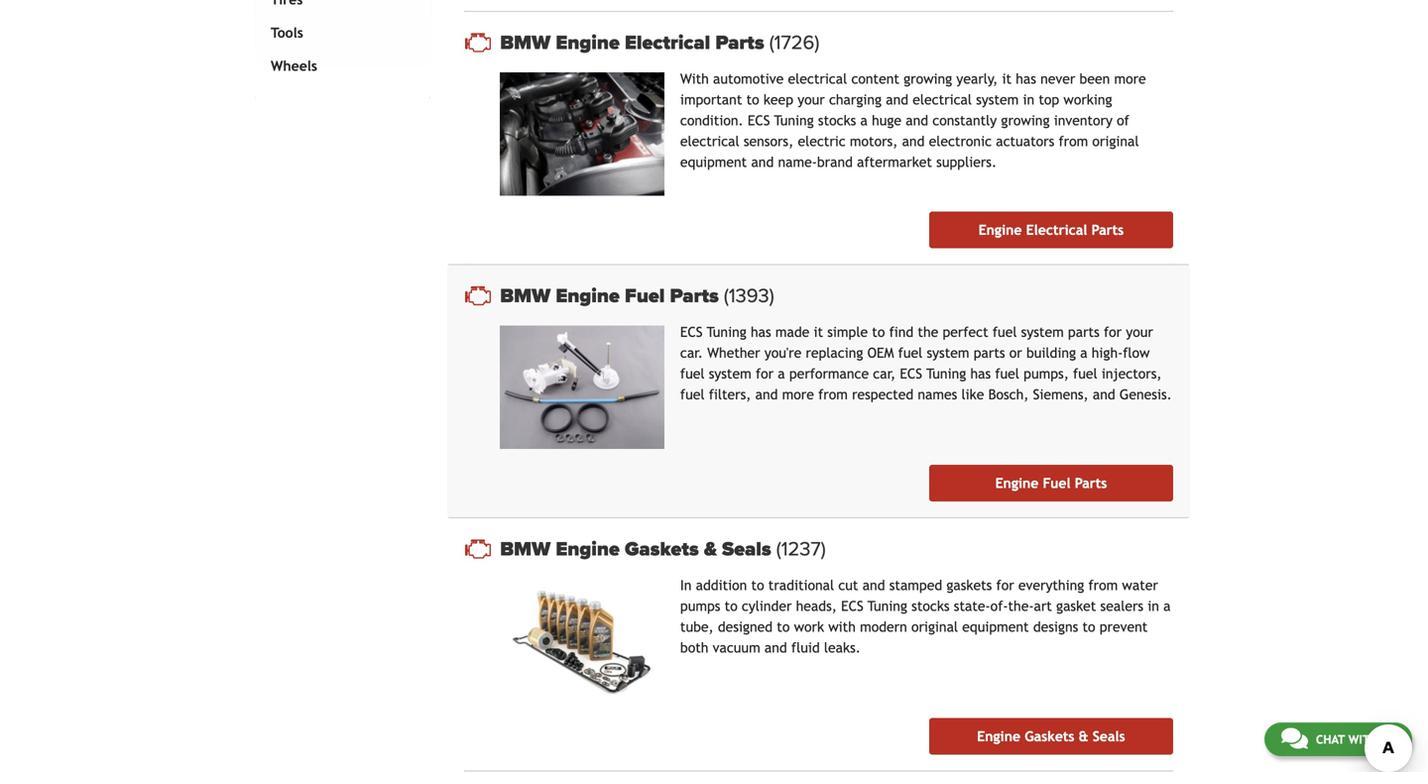 Task type: vqa. For each thing, say whether or not it's contained in the screenshot.
leftmost My
no



Task type: locate. For each thing, give the bounding box(es) containing it.
more
[[1114, 71, 1146, 87], [782, 387, 814, 403]]

0 horizontal spatial with
[[828, 619, 856, 635]]

original down of
[[1092, 133, 1139, 149]]

it
[[1002, 71, 1012, 87], [814, 324, 823, 340]]

bmw                                                                                    engine fuel parts link
[[500, 284, 1173, 308]]

building
[[1026, 345, 1076, 361]]

has
[[1016, 71, 1036, 87], [751, 324, 771, 340], [970, 366, 991, 382]]

1 vertical spatial original
[[911, 619, 958, 635]]

gaskets
[[625, 537, 699, 561], [1025, 729, 1074, 745]]

a right sealers
[[1163, 598, 1171, 614]]

more right been
[[1114, 71, 1146, 87]]

1 bmw from the top
[[500, 31, 551, 55]]

tools link
[[267, 16, 411, 49]]

1 horizontal spatial it
[[1002, 71, 1012, 87]]

2 bmw from the top
[[500, 284, 551, 308]]

1 horizontal spatial your
[[1126, 324, 1153, 340]]

0 horizontal spatial in
[[1023, 92, 1034, 108]]

0 vertical spatial from
[[1059, 133, 1088, 149]]

a
[[860, 113, 868, 128], [1080, 345, 1087, 361], [778, 366, 785, 382], [1163, 598, 1171, 614]]

from up sealers
[[1088, 578, 1118, 593]]

bmw for bmw                                                                                    engine electrical parts
[[500, 31, 551, 55]]

electrical
[[625, 31, 710, 55], [1026, 222, 1087, 238]]

1 vertical spatial more
[[782, 387, 814, 403]]

ecs inside with automotive electrical content growing yearly, it has never been more important to keep your charging and electrical system in top working condition. ecs tuning stocks a huge and constantly growing inventory of electrical sensors, electric motors, and electronic actuators from original equipment and name-brand aftermarket suppliers.
[[748, 113, 770, 128]]

1 horizontal spatial original
[[1092, 133, 1139, 149]]

1 vertical spatial fuel
[[1043, 475, 1071, 491]]

system up filters,
[[709, 366, 751, 382]]

equipment
[[680, 154, 747, 170], [962, 619, 1029, 635]]

stocks down stamped
[[912, 598, 950, 614]]

siemens,
[[1033, 387, 1089, 403]]

0 vertical spatial original
[[1092, 133, 1139, 149]]

0 vertical spatial stocks
[[818, 113, 856, 128]]

replacing
[[806, 345, 863, 361]]

engine gaskets & seals thumbnail image image
[[500, 579, 664, 703]]

0 horizontal spatial stocks
[[818, 113, 856, 128]]

1 vertical spatial stocks
[[912, 598, 950, 614]]

1 vertical spatial bmw
[[500, 284, 551, 308]]

parts up the high-
[[1068, 324, 1100, 340]]

it right 'yearly,'
[[1002, 71, 1012, 87]]

fuel
[[625, 284, 665, 308], [1043, 475, 1071, 491]]

your
[[798, 92, 825, 108], [1126, 324, 1153, 340]]

like
[[961, 387, 984, 403]]

0 horizontal spatial your
[[798, 92, 825, 108]]

your right keep
[[798, 92, 825, 108]]

to inside with automotive electrical content growing yearly, it has never been more important to keep your charging and electrical system in top working condition. ecs tuning stocks a huge and constantly growing inventory of electrical sensors, electric motors, and electronic actuators from original equipment and name-brand aftermarket suppliers.
[[746, 92, 759, 108]]

water
[[1122, 578, 1158, 593]]

0 horizontal spatial gaskets
[[625, 537, 699, 561]]

growing up actuators
[[1001, 113, 1050, 128]]

or
[[1009, 345, 1022, 361]]

ecs
[[748, 113, 770, 128], [680, 324, 703, 340], [900, 366, 922, 382], [841, 598, 863, 614]]

0 horizontal spatial growing
[[904, 71, 952, 87]]

electric
[[798, 133, 846, 149]]

1 vertical spatial has
[[751, 324, 771, 340]]

bmw
[[500, 31, 551, 55], [500, 284, 551, 308], [500, 537, 551, 561]]

motors,
[[850, 133, 898, 149]]

0 vertical spatial parts
[[1068, 324, 1100, 340]]

has up like
[[970, 366, 991, 382]]

0 horizontal spatial for
[[756, 366, 774, 382]]

state-
[[954, 598, 990, 614]]

it inside ecs tuning has made it simple to find the perfect fuel system parts for your car. whether you're replacing oem fuel system parts or building a high-flow fuel system for a performance car, ecs tuning has fuel pumps, fuel injectors, fuel filters, and more from respected names like bosch, siemens, and genesis.
[[814, 324, 823, 340]]

1 horizontal spatial equipment
[[962, 619, 1029, 635]]

with left us at the bottom of page
[[1348, 733, 1378, 747]]

to down automotive
[[746, 92, 759, 108]]

fuel down find
[[898, 345, 923, 361]]

1 horizontal spatial has
[[970, 366, 991, 382]]

stocks inside with automotive electrical content growing yearly, it has never been more important to keep your charging and electrical system in top working condition. ecs tuning stocks a huge and constantly growing inventory of electrical sensors, electric motors, and electronic actuators from original equipment and name-brand aftermarket suppliers.
[[818, 113, 856, 128]]

ecs up sensors,
[[748, 113, 770, 128]]

from inside ecs tuning has made it simple to find the perfect fuel system parts for your car. whether you're replacing oem fuel system parts or building a high-flow fuel system for a performance car, ecs tuning has fuel pumps, fuel injectors, fuel filters, and more from respected names like bosch, siemens, and genesis.
[[818, 387, 848, 403]]

perfect
[[943, 324, 988, 340]]

names
[[918, 387, 957, 403]]

0 horizontal spatial &
[[704, 537, 717, 561]]

growing
[[904, 71, 952, 87], [1001, 113, 1050, 128]]

original down the state-
[[911, 619, 958, 635]]

0 horizontal spatial equipment
[[680, 154, 747, 170]]

1 horizontal spatial parts
[[1068, 324, 1100, 340]]

ecs inside in addition to traditional cut and stamped gaskets for everything from water pumps to cylinder heads, ecs tuning stocks state-of-the-art gasket sealers in a tube, designed to work with modern original equipment designs to prevent both vacuum and fluid leaks.
[[841, 598, 863, 614]]

0 vertical spatial electrical
[[788, 71, 847, 87]]

designs
[[1033, 619, 1078, 635]]

0 horizontal spatial seals
[[722, 537, 771, 561]]

0 vertical spatial fuel
[[625, 284, 665, 308]]

for down you're
[[756, 366, 774, 382]]

constantly
[[933, 113, 997, 128]]

0 vertical spatial &
[[704, 537, 717, 561]]

to
[[746, 92, 759, 108], [872, 324, 885, 340], [751, 578, 764, 593], [725, 598, 738, 614], [777, 619, 790, 635], [1082, 619, 1095, 635]]

1 vertical spatial equipment
[[962, 619, 1029, 635]]

2 horizontal spatial has
[[1016, 71, 1036, 87]]

0 vertical spatial with
[[828, 619, 856, 635]]

modern
[[860, 619, 907, 635]]

a inside with automotive electrical content growing yearly, it has never been more important to keep your charging and electrical system in top working condition. ecs tuning stocks a huge and constantly growing inventory of electrical sensors, electric motors, and electronic actuators from original equipment and name-brand aftermarket suppliers.
[[860, 113, 868, 128]]

1 horizontal spatial in
[[1148, 598, 1159, 614]]

a down charging
[[860, 113, 868, 128]]

it right made
[[814, 324, 823, 340]]

electrical up constantly
[[913, 92, 972, 108]]

tuning up the names at bottom right
[[926, 366, 966, 382]]

electrical down actuators
[[1026, 222, 1087, 238]]

tuning down keep
[[774, 113, 814, 128]]

bmw                                                                                    engine gaskets & seals link
[[500, 537, 1173, 561]]

system up building on the right of page
[[1021, 324, 1064, 340]]

&
[[704, 537, 717, 561], [1079, 729, 1088, 745]]

0 horizontal spatial electrical
[[625, 31, 710, 55]]

1 horizontal spatial for
[[996, 578, 1014, 593]]

to up oem
[[872, 324, 885, 340]]

1 vertical spatial electrical
[[1026, 222, 1087, 238]]

2 horizontal spatial electrical
[[913, 92, 972, 108]]

a left the high-
[[1080, 345, 1087, 361]]

vacuum
[[713, 640, 760, 656]]

for up of- at the bottom of page
[[996, 578, 1014, 593]]

electrical
[[788, 71, 847, 87], [913, 92, 972, 108], [680, 133, 739, 149]]

1 horizontal spatial seals
[[1093, 729, 1125, 745]]

ecs tuning has made it simple to find the perfect fuel system parts for your car. whether you're replacing oem fuel system parts or building a high-flow fuel system for a performance car, ecs tuning has fuel pumps, fuel injectors, fuel filters, and more from respected names like bosch, siemens, and genesis.
[[680, 324, 1172, 403]]

0 horizontal spatial parts
[[974, 345, 1005, 361]]

2 vertical spatial bmw
[[500, 537, 551, 561]]

3 bmw from the top
[[500, 537, 551, 561]]

your up flow at the top
[[1126, 324, 1153, 340]]

from down inventory
[[1059, 133, 1088, 149]]

for up the high-
[[1104, 324, 1122, 340]]

tuning inside with automotive electrical content growing yearly, it has never been more important to keep your charging and electrical system in top working condition. ecs tuning stocks a huge and constantly growing inventory of electrical sensors, electric motors, and electronic actuators from original equipment and name-brand aftermarket suppliers.
[[774, 113, 814, 128]]

1 horizontal spatial &
[[1079, 729, 1088, 745]]

in addition to traditional cut and stamped gaskets for everything from water pumps to cylinder heads, ecs tuning stocks state-of-the-art gasket sealers in a tube, designed to work with modern original equipment designs to prevent both vacuum and fluid leaks.
[[680, 578, 1171, 656]]

system
[[976, 92, 1019, 108], [1021, 324, 1064, 340], [927, 345, 969, 361], [709, 366, 751, 382]]

1 vertical spatial from
[[818, 387, 848, 403]]

your inside ecs tuning has made it simple to find the perfect fuel system parts for your car. whether you're replacing oem fuel system parts or building a high-flow fuel system for a performance car, ecs tuning has fuel pumps, fuel injectors, fuel filters, and more from respected names like bosch, siemens, and genesis.
[[1126, 324, 1153, 340]]

your inside with automotive electrical content growing yearly, it has never been more important to keep your charging and electrical system in top working condition. ecs tuning stocks a huge and constantly growing inventory of electrical sensors, electric motors, and electronic actuators from original equipment and name-brand aftermarket suppliers.
[[798, 92, 825, 108]]

has up you're
[[751, 324, 771, 340]]

tuning
[[774, 113, 814, 128], [707, 324, 747, 340], [926, 366, 966, 382], [868, 598, 907, 614]]

1 vertical spatial gaskets
[[1025, 729, 1074, 745]]

ecs right car,
[[900, 366, 922, 382]]

2 vertical spatial for
[[996, 578, 1014, 593]]

in left top
[[1023, 92, 1034, 108]]

huge
[[872, 113, 902, 128]]

seals
[[722, 537, 771, 561], [1093, 729, 1125, 745]]

1 vertical spatial in
[[1148, 598, 1159, 614]]

tuning up modern
[[868, 598, 907, 614]]

0 vertical spatial your
[[798, 92, 825, 108]]

has left never at right
[[1016, 71, 1036, 87]]

1 vertical spatial it
[[814, 324, 823, 340]]

more down performance
[[782, 387, 814, 403]]

0 horizontal spatial original
[[911, 619, 958, 635]]

bosch,
[[988, 387, 1029, 403]]

it inside with automotive electrical content growing yearly, it has never been more important to keep your charging and electrical system in top working condition. ecs tuning stocks a huge and constantly growing inventory of electrical sensors, electric motors, and electronic actuators from original equipment and name-brand aftermarket suppliers.
[[1002, 71, 1012, 87]]

1 vertical spatial your
[[1126, 324, 1153, 340]]

automotive
[[713, 71, 784, 87]]

actuators
[[996, 133, 1054, 149]]

with
[[680, 71, 709, 87]]

name-
[[778, 154, 817, 170]]

and
[[886, 92, 908, 108], [906, 113, 928, 128], [902, 133, 925, 149], [751, 154, 774, 170], [755, 387, 778, 403], [1093, 387, 1115, 403], [862, 578, 885, 593], [765, 640, 787, 656]]

bmw                                                                                    engine fuel parts
[[500, 284, 724, 308]]

0 vertical spatial it
[[1002, 71, 1012, 87]]

electrical up with
[[625, 31, 710, 55]]

stocks inside in addition to traditional cut and stamped gaskets for everything from water pumps to cylinder heads, ecs tuning stocks state-of-the-art gasket sealers in a tube, designed to work with modern original equipment designs to prevent both vacuum and fluid leaks.
[[912, 598, 950, 614]]

chat with us link
[[1264, 723, 1412, 757]]

system inside with automotive electrical content growing yearly, it has never been more important to keep your charging and electrical system in top working condition. ecs tuning stocks a huge and constantly growing inventory of electrical sensors, electric motors, and electronic actuators from original equipment and name-brand aftermarket suppliers.
[[976, 92, 1019, 108]]

system down 'yearly,'
[[976, 92, 1019, 108]]

from down performance
[[818, 387, 848, 403]]

1 vertical spatial growing
[[1001, 113, 1050, 128]]

fuel down 'car.'
[[680, 366, 705, 382]]

1 vertical spatial electrical
[[913, 92, 972, 108]]

1 horizontal spatial stocks
[[912, 598, 950, 614]]

0 vertical spatial for
[[1104, 324, 1122, 340]]

flow
[[1123, 345, 1150, 361]]

the-
[[1008, 598, 1034, 614]]

ecs up 'car.'
[[680, 324, 703, 340]]

parts left or
[[974, 345, 1005, 361]]

find
[[889, 324, 914, 340]]

from
[[1059, 133, 1088, 149], [818, 387, 848, 403], [1088, 578, 1118, 593]]

2 vertical spatial electrical
[[680, 133, 739, 149]]

engine gaskets & seals link
[[929, 718, 1173, 755]]

2 vertical spatial from
[[1088, 578, 1118, 593]]

equipment down condition.
[[680, 154, 747, 170]]

0 vertical spatial has
[[1016, 71, 1036, 87]]

engine gaskets & seals
[[977, 729, 1125, 745]]

prevent
[[1100, 619, 1148, 635]]

0 vertical spatial equipment
[[680, 154, 747, 170]]

top
[[1039, 92, 1059, 108]]

1 horizontal spatial more
[[1114, 71, 1146, 87]]

0 vertical spatial bmw
[[500, 31, 551, 55]]

electrical down bmw                                                                                    engine electrical parts link on the top of page
[[788, 71, 847, 87]]

electrical down condition.
[[680, 133, 739, 149]]

growing left 'yearly,'
[[904, 71, 952, 87]]

0 vertical spatial electrical
[[625, 31, 710, 55]]

engine
[[556, 31, 620, 55], [979, 222, 1022, 238], [556, 284, 620, 308], [995, 475, 1039, 491], [556, 537, 620, 561], [977, 729, 1021, 745]]

0 vertical spatial more
[[1114, 71, 1146, 87]]

1 horizontal spatial with
[[1348, 733, 1378, 747]]

with
[[828, 619, 856, 635], [1348, 733, 1378, 747]]

equipment down of- at the bottom of page
[[962, 619, 1029, 635]]

filters,
[[709, 387, 751, 403]]

0 vertical spatial seals
[[722, 537, 771, 561]]

1 horizontal spatial gaskets
[[1025, 729, 1074, 745]]

1 vertical spatial with
[[1348, 733, 1378, 747]]

with up leaks.
[[828, 619, 856, 635]]

in down water
[[1148, 598, 1159, 614]]

sealers
[[1100, 598, 1144, 614]]

fuel
[[993, 324, 1017, 340], [898, 345, 923, 361], [680, 366, 705, 382], [995, 366, 1019, 382], [1073, 366, 1097, 382], [680, 387, 705, 403]]

stocks
[[818, 113, 856, 128], [912, 598, 950, 614]]

ecs down cut on the right bottom
[[841, 598, 863, 614]]

0 horizontal spatial it
[[814, 324, 823, 340]]

stocks up electric
[[818, 113, 856, 128]]

0 horizontal spatial more
[[782, 387, 814, 403]]

pumps
[[680, 598, 720, 614]]

leaks.
[[824, 640, 861, 656]]

0 vertical spatial growing
[[904, 71, 952, 87]]

1 horizontal spatial growing
[[1001, 113, 1050, 128]]

0 vertical spatial in
[[1023, 92, 1034, 108]]

electronic
[[929, 133, 992, 149]]



Task type: describe. For each thing, give the bounding box(es) containing it.
engine fuel parts thumbnail image image
[[500, 326, 664, 449]]

1 horizontal spatial fuel
[[1043, 475, 1071, 491]]

fluid
[[791, 640, 820, 656]]

1 vertical spatial seals
[[1093, 729, 1125, 745]]

car,
[[873, 366, 896, 382]]

inventory
[[1054, 113, 1113, 128]]

wheels
[[271, 58, 317, 74]]

both
[[680, 640, 708, 656]]

2 vertical spatial has
[[970, 366, 991, 382]]

fuel up or
[[993, 324, 1017, 340]]

0 horizontal spatial has
[[751, 324, 771, 340]]

yearly,
[[956, 71, 998, 87]]

and down sensors,
[[751, 154, 774, 170]]

1 vertical spatial for
[[756, 366, 774, 382]]

high-
[[1092, 345, 1123, 361]]

designed
[[718, 619, 773, 635]]

to left work
[[777, 619, 790, 635]]

in inside with automotive electrical content growing yearly, it has never been more important to keep your charging and electrical system in top working condition. ecs tuning stocks a huge and constantly growing inventory of electrical sensors, electric motors, and electronic actuators from original equipment and name-brand aftermarket suppliers.
[[1023, 92, 1034, 108]]

comments image
[[1281, 727, 1308, 751]]

to down addition
[[725, 598, 738, 614]]

parts inside engine electrical parts link
[[1092, 222, 1124, 238]]

equipment inside in addition to traditional cut and stamped gaskets for everything from water pumps to cylinder heads, ecs tuning stocks state-of-the-art gasket sealers in a tube, designed to work with modern original equipment designs to prevent both vacuum and fluid leaks.
[[962, 619, 1029, 635]]

work
[[794, 619, 824, 635]]

a down you're
[[778, 366, 785, 382]]

from inside in addition to traditional cut and stamped gaskets for everything from water pumps to cylinder heads, ecs tuning stocks state-of-the-art gasket sealers in a tube, designed to work with modern original equipment designs to prevent both vacuum and fluid leaks.
[[1088, 578, 1118, 593]]

made
[[775, 324, 810, 340]]

the
[[918, 324, 938, 340]]

tools
[[271, 25, 303, 40]]

has inside with automotive electrical content growing yearly, it has never been more important to keep your charging and electrical system in top working condition. ecs tuning stocks a huge and constantly growing inventory of electrical sensors, electric motors, and electronic actuators from original equipment and name-brand aftermarket suppliers.
[[1016, 71, 1036, 87]]

heads,
[[796, 598, 837, 614]]

charging
[[829, 92, 882, 108]]

and right huge
[[906, 113, 928, 128]]

and right filters,
[[755, 387, 778, 403]]

suppliers.
[[936, 154, 997, 170]]

working
[[1064, 92, 1112, 108]]

and up aftermarket
[[902, 133, 925, 149]]

engine electrical parts
[[979, 222, 1124, 238]]

performance
[[789, 366, 869, 382]]

and down injectors,
[[1093, 387, 1115, 403]]

respected
[[852, 387, 914, 403]]

with automotive electrical content growing yearly, it has never been more important to keep your charging and electrical system in top working condition. ecs tuning stocks a huge and constantly growing inventory of electrical sensors, electric motors, and electronic actuators from original equipment and name-brand aftermarket suppliers.
[[680, 71, 1146, 170]]

important
[[680, 92, 742, 108]]

from inside with automotive electrical content growing yearly, it has never been more important to keep your charging and electrical system in top working condition. ecs tuning stocks a huge and constantly growing inventory of electrical sensors, electric motors, and electronic actuators from original equipment and name-brand aftermarket suppliers.
[[1059, 133, 1088, 149]]

1 horizontal spatial electrical
[[788, 71, 847, 87]]

everything
[[1018, 578, 1084, 593]]

art
[[1034, 598, 1052, 614]]

been
[[1080, 71, 1110, 87]]

fuel up bosch,
[[995, 366, 1019, 382]]

pumps,
[[1024, 366, 1069, 382]]

fuel down the high-
[[1073, 366, 1097, 382]]

engine fuel parts
[[995, 475, 1107, 491]]

to up cylinder
[[751, 578, 764, 593]]

0 horizontal spatial fuel
[[625, 284, 665, 308]]

engine electrical parts thumbnail image image
[[500, 72, 664, 196]]

condition.
[[680, 113, 743, 128]]

keep
[[763, 92, 793, 108]]

original inside with automotive electrical content growing yearly, it has never been more important to keep your charging and electrical system in top working condition. ecs tuning stocks a huge and constantly growing inventory of electrical sensors, electric motors, and electronic actuators from original equipment and name-brand aftermarket suppliers.
[[1092, 133, 1139, 149]]

your for bmw                                                                                    engine fuel parts
[[1126, 324, 1153, 340]]

and right cut on the right bottom
[[862, 578, 885, 593]]

a inside in addition to traditional cut and stamped gaskets for everything from water pumps to cylinder heads, ecs tuning stocks state-of-the-art gasket sealers in a tube, designed to work with modern original equipment designs to prevent both vacuum and fluid leaks.
[[1163, 598, 1171, 614]]

fuel left filters,
[[680, 387, 705, 403]]

1 vertical spatial &
[[1079, 729, 1088, 745]]

simple
[[827, 324, 868, 340]]

0 horizontal spatial electrical
[[680, 133, 739, 149]]

gaskets
[[946, 578, 992, 593]]

genesis.
[[1120, 387, 1172, 403]]

aftermarket
[[857, 154, 932, 170]]

gasket
[[1056, 598, 1096, 614]]

whether
[[707, 345, 760, 361]]

and left fluid
[[765, 640, 787, 656]]

wheels link
[[267, 49, 411, 83]]

original inside in addition to traditional cut and stamped gaskets for everything from water pumps to cylinder heads, ecs tuning stocks state-of-the-art gasket sealers in a tube, designed to work with modern original equipment designs to prevent both vacuum and fluid leaks.
[[911, 619, 958, 635]]

to inside ecs tuning has made it simple to find the perfect fuel system parts for your car. whether you're replacing oem fuel system parts or building a high-flow fuel system for a performance car, ecs tuning has fuel pumps, fuel injectors, fuel filters, and more from respected names like bosch, siemens, and genesis.
[[872, 324, 885, 340]]

2 horizontal spatial for
[[1104, 324, 1122, 340]]

more inside ecs tuning has made it simple to find the perfect fuel system parts for your car. whether you're replacing oem fuel system parts or building a high-flow fuel system for a performance car, ecs tuning has fuel pumps, fuel injectors, fuel filters, and more from respected names like bosch, siemens, and genesis.
[[782, 387, 814, 403]]

with inside in addition to traditional cut and stamped gaskets for everything from water pumps to cylinder heads, ecs tuning stocks state-of-the-art gasket sealers in a tube, designed to work with modern original equipment designs to prevent both vacuum and fluid leaks.
[[828, 619, 856, 635]]

content
[[851, 71, 899, 87]]

tuning up whether
[[707, 324, 747, 340]]

engine fuel parts link
[[929, 465, 1173, 502]]

tube,
[[680, 619, 714, 635]]

you're
[[764, 345, 802, 361]]

chat with us
[[1316, 733, 1395, 747]]

bmw for bmw                                                                                    engine gaskets & seals
[[500, 537, 551, 561]]

oem
[[867, 345, 894, 361]]

cut
[[838, 578, 858, 593]]

car.
[[680, 345, 703, 361]]

engine electrical parts link
[[929, 212, 1173, 248]]

in inside in addition to traditional cut and stamped gaskets for everything from water pumps to cylinder heads, ecs tuning stocks state-of-the-art gasket sealers in a tube, designed to work with modern original equipment designs to prevent both vacuum and fluid leaks.
[[1148, 598, 1159, 614]]

cylinder
[[742, 598, 792, 614]]

sensors,
[[744, 133, 794, 149]]

equipment inside with automotive electrical content growing yearly, it has never been more important to keep your charging and electrical system in top working condition. ecs tuning stocks a huge and constantly growing inventory of electrical sensors, electric motors, and electronic actuators from original equipment and name-brand aftermarket suppliers.
[[680, 154, 747, 170]]

never
[[1040, 71, 1075, 87]]

addition
[[696, 578, 747, 593]]

to down gasket
[[1082, 619, 1095, 635]]

bmw for bmw                                                                                    engine fuel parts
[[500, 284, 551, 308]]

bmw                                                                                    engine electrical parts
[[500, 31, 769, 55]]

1 vertical spatial parts
[[974, 345, 1005, 361]]

us
[[1381, 733, 1395, 747]]

in
[[680, 578, 692, 593]]

chat
[[1316, 733, 1345, 747]]

of-
[[990, 598, 1008, 614]]

stamped
[[889, 578, 942, 593]]

parts inside "engine fuel parts" link
[[1075, 475, 1107, 491]]

bmw                                                                                    engine gaskets & seals
[[500, 537, 776, 561]]

brand
[[817, 154, 853, 170]]

tuning inside in addition to traditional cut and stamped gaskets for everything from water pumps to cylinder heads, ecs tuning stocks state-of-the-art gasket sealers in a tube, designed to work with modern original equipment designs to prevent both vacuum and fluid leaks.
[[868, 598, 907, 614]]

for inside in addition to traditional cut and stamped gaskets for everything from water pumps to cylinder heads, ecs tuning stocks state-of-the-art gasket sealers in a tube, designed to work with modern original equipment designs to prevent both vacuum and fluid leaks.
[[996, 578, 1014, 593]]

and up huge
[[886, 92, 908, 108]]

your for bmw                                                                                    engine electrical parts
[[798, 92, 825, 108]]

0 vertical spatial gaskets
[[625, 537, 699, 561]]

of
[[1117, 113, 1129, 128]]

bmw                                                                                    engine electrical parts link
[[500, 31, 1173, 55]]

1 horizontal spatial electrical
[[1026, 222, 1087, 238]]

more inside with automotive electrical content growing yearly, it has never been more important to keep your charging and electrical system in top working condition. ecs tuning stocks a huge and constantly growing inventory of electrical sensors, electric motors, and electronic actuators from original equipment and name-brand aftermarket suppliers.
[[1114, 71, 1146, 87]]

system down 'perfect'
[[927, 345, 969, 361]]

traditional
[[768, 578, 834, 593]]

injectors,
[[1102, 366, 1162, 382]]



